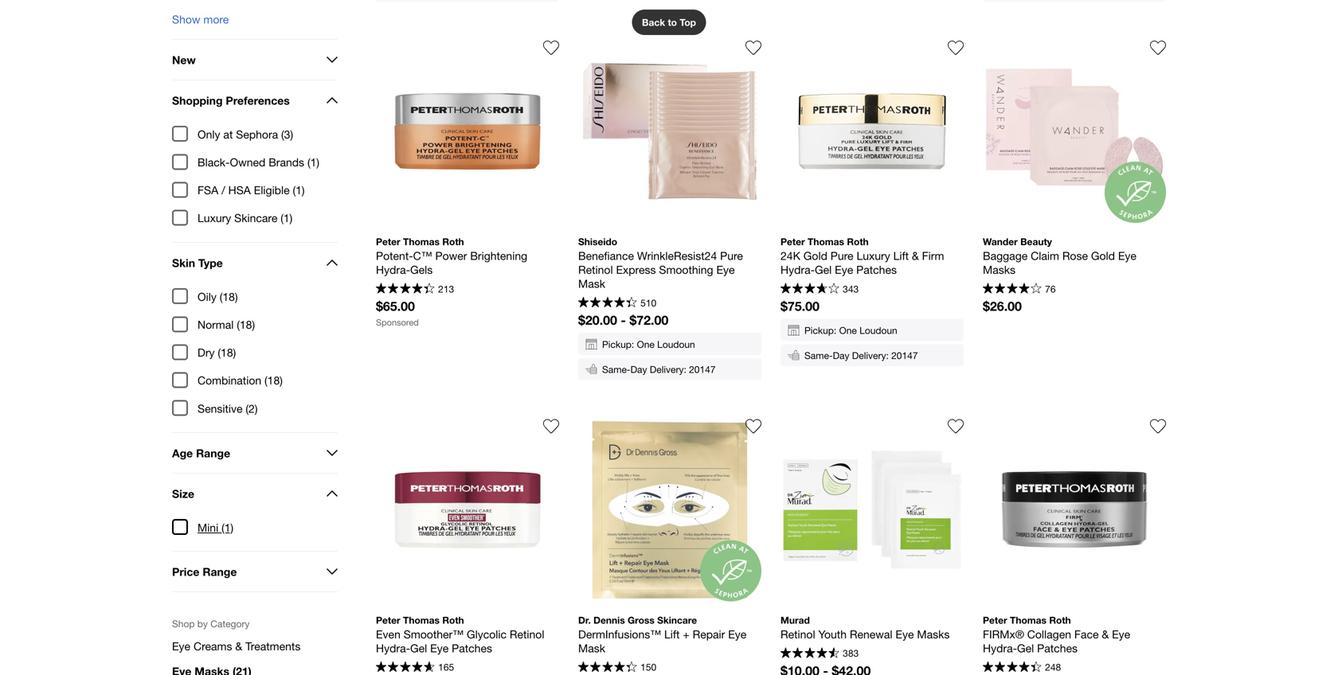 Task type: describe. For each thing, give the bounding box(es) containing it.
peter for 24k
[[781, 236, 805, 248]]

age
[[172, 447, 193, 460]]

343 reviews element
[[843, 284, 859, 295]]

dr.
[[579, 615, 591, 626]]

one for $75.00
[[840, 325, 857, 336]]

4.5 stars element for benefiance wrinkleresist24 pure retinol express smoothing eye mask
[[579, 297, 637, 310]]

pure inside 'peter thomas roth 24k gold pure luxury lift & firm hydra-gel eye patches'
[[831, 250, 854, 263]]

murad - retinol youth renewal eye masks image
[[781, 419, 964, 602]]

same- for $75.00
[[805, 350, 833, 361]]

$65.00 sponsored
[[376, 299, 419, 328]]

repair
[[693, 628, 725, 641]]

skincare inside dr. dennis gross skincare derminfusions™ lift + repair eye mask
[[658, 615, 697, 626]]

$72.00
[[630, 313, 669, 328]]

at
[[223, 128, 233, 141]]

luxury inside 'peter thomas roth 24k gold pure luxury lift & firm hydra-gel eye patches'
[[857, 250, 891, 263]]

potent-
[[376, 250, 413, 263]]

pickup: for $20.00 - $72.00
[[602, 339, 635, 350]]

shiseido benefiance wrinkleresist24 pure retinol express smoothing eye mask
[[579, 236, 747, 291]]

patches for firmx® collagen face & eye hydra-gel patches
[[1038, 642, 1078, 655]]

delivery: for $75.00
[[853, 350, 889, 361]]

eye inside the wander beauty baggage claim rose gold eye masks
[[1119, 250, 1137, 263]]

lift inside 'peter thomas roth 24k gold pure luxury lift & firm hydra-gel eye patches'
[[894, 250, 909, 263]]

peter thomas roth - 24k gold pure luxury lift & firm hydra-gel eye patches image
[[781, 40, 964, 223]]

show
[[172, 13, 200, 26]]

patches for even smoother™ glycolic retinol hydra-gel eye patches
[[452, 642, 492, 655]]

(2)
[[246, 402, 258, 415]]

size button
[[172, 474, 338, 514]]

c™
[[413, 250, 432, 263]]

derminfusions™
[[579, 628, 662, 641]]

4.5 stars element for derminfusions™ lift + repair eye mask
[[579, 662, 637, 675]]

gel inside peter thomas roth firmx® collagen face & eye hydra-gel patches
[[1018, 642, 1035, 655]]

pickup: for $75.00
[[805, 325, 837, 336]]

skin
[[172, 256, 195, 270]]

shopping
[[172, 94, 223, 107]]

owned
[[230, 156, 266, 169]]

eye creams & treatments
[[172, 640, 301, 653]]

gels
[[410, 264, 433, 277]]

510 reviews element
[[641, 298, 657, 309]]

same-day delivery: 20147 for $20.00 - $72.00
[[602, 364, 716, 375]]

peter thomas roth 24k gold pure luxury lift & firm hydra-gel eye patches
[[781, 236, 948, 277]]

category
[[211, 619, 250, 630]]

gel inside peter thomas roth even smoother™ glycolic retinol hydra-gel eye patches
[[410, 642, 427, 655]]

type
[[198, 256, 223, 270]]

back to top button
[[632, 10, 706, 35]]

(18) for normal (18)
[[237, 318, 255, 331]]

0 horizontal spatial &
[[235, 640, 242, 653]]

show more button
[[172, 6, 338, 39]]

/
[[222, 184, 225, 197]]

new
[[172, 53, 196, 66]]

mask inside shiseido benefiance wrinkleresist24 pure retinol express smoothing eye mask
[[579, 277, 606, 291]]

peter thomas roth - even smoother™ glycolic retinol hydra-gel eye patches image
[[376, 419, 559, 602]]

more
[[204, 13, 229, 26]]

roth for pure
[[847, 236, 869, 248]]

preferences
[[226, 94, 290, 107]]

firm
[[923, 250, 945, 263]]

smoothing
[[659, 264, 714, 277]]

new button
[[172, 40, 338, 80]]

beauty
[[1021, 236, 1053, 248]]

eye inside murad retinol youth renewal eye masks
[[896, 628, 914, 641]]

day for $20.00 - $72.00
[[631, 364, 647, 375]]

peter for potent-
[[376, 236, 401, 248]]

roth for face
[[1050, 615, 1072, 626]]

size
[[172, 488, 194, 501]]

mini (1)
[[198, 521, 234, 535]]

150
[[641, 662, 657, 673]]

loudoun for $75.00
[[860, 325, 898, 336]]

range for age range
[[196, 447, 230, 460]]

thomas for c™
[[403, 236, 440, 248]]

dr. dennis gross skincare - derminfusions™ lift + repair eye mask image
[[579, 419, 762, 602]]

4.5 stars element for even smoother™ glycolic retinol hydra-gel eye patches
[[376, 662, 435, 675]]

hydra- inside 'peter thomas roth 24k gold pure luxury lift & firm hydra-gel eye patches'
[[781, 264, 815, 277]]

gel inside 'peter thomas roth 24k gold pure luxury lift & firm hydra-gel eye patches'
[[815, 264, 832, 277]]

by
[[197, 619, 208, 630]]

glycolic
[[467, 628, 507, 641]]

peter thomas roth - firmx® collagen face & eye hydra-gel patches image
[[983, 419, 1167, 602]]

thomas for collagen
[[1010, 615, 1047, 626]]

4 stars element
[[983, 283, 1042, 296]]

skin type button
[[172, 243, 338, 283]]

thomas for gold
[[808, 236, 845, 248]]

one for $20.00 - $72.00
[[637, 339, 655, 350]]

to
[[668, 17, 677, 28]]

age range
[[172, 447, 230, 460]]

black-
[[198, 156, 230, 169]]

4.5 stars element for retinol youth renewal eye masks
[[781, 648, 840, 661]]

back to top
[[642, 17, 697, 28]]

normal
[[198, 318, 234, 331]]

shop
[[172, 619, 195, 630]]

shopping preferences button
[[172, 80, 338, 120]]

(3)
[[281, 128, 293, 141]]

treatments
[[246, 640, 301, 653]]

roth for power
[[443, 236, 464, 248]]

firmx®
[[983, 628, 1025, 641]]

peter for firmx®
[[983, 615, 1008, 626]]

back
[[642, 17, 666, 28]]

oily (18)
[[198, 290, 238, 303]]

(1) down eligible
[[281, 212, 293, 225]]

murad
[[781, 615, 810, 626]]

165
[[438, 662, 454, 673]]

love peter thomas roth - 24k gold pure luxury lift & firm hydra-gel eye patches image
[[948, 40, 964, 56]]

343
[[843, 284, 859, 295]]

love wander beauty - baggage claim rose gold eye masks image
[[1151, 40, 1167, 56]]

$26.00
[[983, 299, 1022, 314]]

peter for even
[[376, 615, 401, 626]]

248
[[1046, 662, 1062, 673]]

$20.00 - $72.00
[[579, 313, 669, 328]]

express
[[616, 264, 656, 277]]

peter thomas roth even smoother™ glycolic retinol hydra-gel eye patches
[[376, 615, 548, 655]]

face
[[1075, 628, 1099, 641]]

price
[[172, 566, 200, 579]]

even
[[376, 628, 401, 641]]

wander beauty baggage claim rose gold eye masks
[[983, 236, 1140, 277]]

price range
[[172, 566, 237, 579]]

& inside peter thomas roth firmx® collagen face & eye hydra-gel patches
[[1102, 628, 1109, 641]]

pickup: one loudoun for $20.00 - $72.00
[[602, 339, 695, 350]]

brands
[[269, 156, 304, 169]]

retinol inside shiseido benefiance wrinkleresist24 pure retinol express smoothing eye mask
[[579, 264, 613, 277]]

248 reviews element
[[1046, 662, 1062, 673]]

only
[[198, 128, 220, 141]]

213
[[438, 284, 454, 295]]

gross
[[628, 615, 655, 626]]

same- for $20.00 - $72.00
[[602, 364, 631, 375]]

0 vertical spatial luxury
[[198, 212, 231, 225]]

same-day delivery: 20147 for $75.00
[[805, 350, 918, 361]]

range for price range
[[203, 566, 237, 579]]

renewal
[[850, 628, 893, 641]]

thomas for smoother™
[[403, 615, 440, 626]]



Task type: locate. For each thing, give the bounding box(es) containing it.
4.5 stars element for firmx® collagen face & eye hydra-gel patches
[[983, 662, 1042, 675]]

eye inside peter thomas roth even smoother™ glycolic retinol hydra-gel eye patches
[[430, 642, 449, 655]]

4.5 stars element down youth
[[781, 648, 840, 661]]

rose
[[1063, 250, 1089, 263]]

eye inside shiseido benefiance wrinkleresist24 pure retinol express smoothing eye mask
[[717, 264, 735, 277]]

roth inside peter thomas roth even smoother™ glycolic retinol hydra-gel eye patches
[[443, 615, 464, 626]]

love shiseido - benefiance wrinkleresist24 pure retinol express smoothing eye mask image
[[746, 40, 762, 56]]

power
[[436, 250, 467, 263]]

0 horizontal spatial patches
[[452, 642, 492, 655]]

baggage
[[983, 250, 1028, 263]]

skincare up +
[[658, 615, 697, 626]]

mask down the benefiance
[[579, 277, 606, 291]]

pickup: down $75.00
[[805, 325, 837, 336]]

1 pure from the left
[[721, 250, 743, 263]]

1 horizontal spatial delivery:
[[853, 350, 889, 361]]

0 vertical spatial range
[[196, 447, 230, 460]]

eye creams & treatments link
[[172, 634, 338, 659]]

luxury up "343"
[[857, 250, 891, 263]]

(1) right the mini
[[222, 521, 234, 535]]

mask inside dr. dennis gross skincare derminfusions™ lift + repair eye mask
[[579, 642, 606, 655]]

delivery: for $20.00 - $72.00
[[650, 364, 687, 375]]

masks inside the wander beauty baggage claim rose gold eye masks
[[983, 264, 1016, 277]]

(1) right eligible
[[293, 184, 305, 197]]

0 horizontal spatial masks
[[918, 628, 950, 641]]

hydra- inside peter thomas roth even smoother™ glycolic retinol hydra-gel eye patches
[[376, 642, 410, 655]]

roth inside peter thomas roth potent-c™ power brightening hydra-gels
[[443, 236, 464, 248]]

patches down collagen
[[1038, 642, 1078, 655]]

pickup: one loudoun for $75.00
[[805, 325, 898, 336]]

eye down smoother™ in the bottom of the page
[[430, 642, 449, 655]]

love peter thomas roth - even smoother™ glycolic retinol hydra-gel eye patches image
[[543, 419, 559, 435]]

skincare down fsa / hsa eligible (1)
[[234, 212, 278, 225]]

thomas up c™ on the top left
[[403, 236, 440, 248]]

lift inside dr. dennis gross skincare derminfusions™ lift + repair eye mask
[[665, 628, 680, 641]]

0 horizontal spatial day
[[631, 364, 647, 375]]

& down the category
[[235, 640, 242, 653]]

thomas inside peter thomas roth potent-c™ power brightening hydra-gels
[[403, 236, 440, 248]]

510
[[641, 298, 657, 309]]

love peter thomas roth - firmx® collagen face & eye hydra-gel patches image
[[1151, 419, 1167, 435]]

patches
[[857, 264, 897, 277], [452, 642, 492, 655], [1038, 642, 1078, 655]]

3.5 stars element
[[781, 283, 840, 296]]

roth up smoother™ in the bottom of the page
[[443, 615, 464, 626]]

thomas
[[403, 236, 440, 248], [808, 236, 845, 248], [403, 615, 440, 626], [1010, 615, 1047, 626]]

gold right the rose on the top right of the page
[[1092, 250, 1116, 263]]

roth for glycolic
[[443, 615, 464, 626]]

1 horizontal spatial day
[[833, 350, 850, 361]]

1 horizontal spatial gel
[[815, 264, 832, 277]]

day down "343"
[[833, 350, 850, 361]]

eye right smoothing
[[717, 264, 735, 277]]

(1)
[[308, 156, 320, 169], [293, 184, 305, 197], [281, 212, 293, 225], [222, 521, 234, 535]]

top
[[680, 17, 697, 28]]

0 vertical spatial loudoun
[[860, 325, 898, 336]]

wander
[[983, 236, 1018, 248]]

lift left firm
[[894, 250, 909, 263]]

20147 for $20.00 - $72.00
[[689, 364, 716, 375]]

1 vertical spatial same-
[[602, 364, 631, 375]]

luxury down "fsa"
[[198, 212, 231, 225]]

1 horizontal spatial skincare
[[658, 615, 697, 626]]

0 horizontal spatial same-day delivery: 20147
[[602, 364, 716, 375]]

roth inside 'peter thomas roth 24k gold pure luxury lift & firm hydra-gel eye patches'
[[847, 236, 869, 248]]

pickup: one loudoun down 343 reviews element
[[805, 325, 898, 336]]

eye right repair
[[729, 628, 747, 641]]

day for $75.00
[[833, 350, 850, 361]]

murad retinol youth renewal eye masks
[[781, 615, 950, 641]]

hydra- down even
[[376, 642, 410, 655]]

20147
[[892, 350, 918, 361], [689, 364, 716, 375]]

loudoun down 'peter thomas roth 24k gold pure luxury lift & firm hydra-gel eye patches'
[[860, 325, 898, 336]]

(1) right brands
[[308, 156, 320, 169]]

2 horizontal spatial patches
[[1038, 642, 1078, 655]]

0 vertical spatial delivery:
[[853, 350, 889, 361]]

retinol down murad
[[781, 628, 816, 641]]

shop by category
[[172, 619, 250, 630]]

roth up collagen
[[1050, 615, 1072, 626]]

0 horizontal spatial gold
[[804, 250, 828, 263]]

0 vertical spatial mask
[[579, 277, 606, 291]]

retinol inside murad retinol youth renewal eye masks
[[781, 628, 816, 641]]

hydra- inside peter thomas roth potent-c™ power brightening hydra-gels
[[376, 264, 410, 277]]

thomas inside peter thomas roth even smoother™ glycolic retinol hydra-gel eye patches
[[403, 615, 440, 626]]

eye inside peter thomas roth firmx® collagen face & eye hydra-gel patches
[[1113, 628, 1131, 641]]

2 horizontal spatial &
[[1102, 628, 1109, 641]]

roth inside peter thomas roth firmx® collagen face & eye hydra-gel patches
[[1050, 615, 1072, 626]]

1 horizontal spatial retinol
[[579, 264, 613, 277]]

0 vertical spatial masks
[[983, 264, 1016, 277]]

1 vertical spatial loudoun
[[658, 339, 695, 350]]

4.5 stars element down even
[[376, 662, 435, 675]]

luxury skincare (1)
[[198, 212, 293, 225]]

retinol down the benefiance
[[579, 264, 613, 277]]

0 horizontal spatial loudoun
[[658, 339, 695, 350]]

2 mask from the top
[[579, 642, 606, 655]]

1 horizontal spatial masks
[[983, 264, 1016, 277]]

normal (18)
[[198, 318, 255, 331]]

(18) for dry (18)
[[218, 346, 236, 359]]

peter inside peter thomas roth even smoother™ glycolic retinol hydra-gel eye patches
[[376, 615, 401, 626]]

age range button
[[172, 434, 338, 473]]

2 horizontal spatial gel
[[1018, 642, 1035, 655]]

1 vertical spatial pickup: one loudoun
[[602, 339, 695, 350]]

range right price
[[203, 566, 237, 579]]

4.5 stars element down firmx®
[[983, 662, 1042, 675]]

0 horizontal spatial pickup:
[[602, 339, 635, 350]]

1 horizontal spatial lift
[[894, 250, 909, 263]]

0 vertical spatial same-day delivery: 20147
[[805, 350, 918, 361]]

1 horizontal spatial gold
[[1092, 250, 1116, 263]]

claim
[[1031, 250, 1060, 263]]

1 horizontal spatial pickup: one loudoun
[[805, 325, 898, 336]]

thomas up smoother™ in the bottom of the page
[[403, 615, 440, 626]]

1 vertical spatial 20147
[[689, 364, 716, 375]]

wander beauty - baggage claim rose gold eye masks image
[[983, 40, 1167, 223]]

(18) for combination (18)
[[265, 374, 283, 387]]

150 reviews element
[[641, 662, 657, 673]]

eye inside dr. dennis gross skincare derminfusions™ lift + repair eye mask
[[729, 628, 747, 641]]

& right face
[[1102, 628, 1109, 641]]

& left firm
[[912, 250, 919, 263]]

fsa
[[198, 184, 219, 197]]

1 horizontal spatial patches
[[857, 264, 897, 277]]

mini
[[198, 521, 219, 535]]

1 vertical spatial range
[[203, 566, 237, 579]]

same- down $20.00 - $72.00
[[602, 364, 631, 375]]

1 vertical spatial skincare
[[658, 615, 697, 626]]

pure
[[721, 250, 743, 263], [831, 250, 854, 263]]

0 vertical spatial same-
[[805, 350, 833, 361]]

hydra- down firmx®
[[983, 642, 1018, 655]]

& inside 'peter thomas roth 24k gold pure luxury lift & firm hydra-gel eye patches'
[[912, 250, 919, 263]]

1 vertical spatial same-day delivery: 20147
[[602, 364, 716, 375]]

gel up the 3.5 stars element
[[815, 264, 832, 277]]

1 mask from the top
[[579, 277, 606, 291]]

shopping preferences
[[172, 94, 290, 107]]

range
[[196, 447, 230, 460], [203, 566, 237, 579]]

pure inside shiseido benefiance wrinkleresist24 pure retinol express smoothing eye mask
[[721, 250, 743, 263]]

masks
[[983, 264, 1016, 277], [918, 628, 950, 641]]

retinol
[[579, 264, 613, 277], [510, 628, 545, 641], [781, 628, 816, 641]]

2 gold from the left
[[1092, 250, 1116, 263]]

love peter thomas roth - potent-c™ power brightening hydra-gels image
[[543, 40, 559, 56]]

skincare
[[234, 212, 278, 225], [658, 615, 697, 626]]

thomas up the 3.5 stars element
[[808, 236, 845, 248]]

1 vertical spatial delivery:
[[650, 364, 687, 375]]

peter up even
[[376, 615, 401, 626]]

1 horizontal spatial same-day delivery: 20147
[[805, 350, 918, 361]]

$20.00
[[579, 313, 618, 328]]

hydra- down 24k
[[781, 264, 815, 277]]

retinol right glycolic
[[510, 628, 545, 641]]

loudoun for $20.00 - $72.00
[[658, 339, 695, 350]]

patches inside peter thomas roth firmx® collagen face & eye hydra-gel patches
[[1038, 642, 1078, 655]]

1 vertical spatial day
[[631, 364, 647, 375]]

1 vertical spatial one
[[637, 339, 655, 350]]

eye right "renewal"
[[896, 628, 914, 641]]

same-day delivery: 20147
[[805, 350, 918, 361], [602, 364, 716, 375]]

dr. dennis gross skincare derminfusions™ lift + repair eye mask
[[579, 615, 750, 655]]

76
[[1046, 284, 1056, 295]]

0 vertical spatial one
[[840, 325, 857, 336]]

youth
[[819, 628, 847, 641]]

peter inside peter thomas roth potent-c™ power brightening hydra-gels
[[376, 236, 401, 248]]

skin type
[[172, 256, 223, 270]]

1 vertical spatial pickup:
[[602, 339, 635, 350]]

thomas up collagen
[[1010, 615, 1047, 626]]

one down $72.00
[[637, 339, 655, 350]]

hsa
[[228, 184, 251, 197]]

pickup: one loudoun down $72.00
[[602, 339, 695, 350]]

165 reviews element
[[438, 662, 454, 673]]

masks down the baggage
[[983, 264, 1016, 277]]

range right age
[[196, 447, 230, 460]]

0 horizontal spatial one
[[637, 339, 655, 350]]

patches inside peter thomas roth even smoother™ glycolic retinol hydra-gel eye patches
[[452, 642, 492, 655]]

patches down glycolic
[[452, 642, 492, 655]]

delivery:
[[853, 350, 889, 361], [650, 364, 687, 375]]

hydra- inside peter thomas roth firmx® collagen face & eye hydra-gel patches
[[983, 642, 1018, 655]]

fsa / hsa eligible (1)
[[198, 184, 305, 197]]

0 vertical spatial pickup: one loudoun
[[805, 325, 898, 336]]

roth
[[443, 236, 464, 248], [847, 236, 869, 248], [443, 615, 464, 626], [1050, 615, 1072, 626]]

benefiance
[[579, 250, 634, 263]]

peter thomas roth - potent-c™ power brightening hydra-gels image
[[376, 40, 559, 223]]

dry
[[198, 346, 215, 359]]

1 vertical spatial lift
[[665, 628, 680, 641]]

2 pure from the left
[[831, 250, 854, 263]]

20147 for $75.00
[[892, 350, 918, 361]]

retinol inside peter thomas roth even smoother™ glycolic retinol hydra-gel eye patches
[[510, 628, 545, 641]]

(18)
[[220, 290, 238, 303], [237, 318, 255, 331], [218, 346, 236, 359], [265, 374, 283, 387]]

gel down smoother™ in the bottom of the page
[[410, 642, 427, 655]]

masks inside murad retinol youth renewal eye masks
[[918, 628, 950, 641]]

383
[[843, 648, 859, 660]]

1 horizontal spatial pickup:
[[805, 325, 837, 336]]

roth up 343 reviews element
[[847, 236, 869, 248]]

same-day delivery: 20147 down $72.00
[[602, 364, 716, 375]]

sensitive
[[198, 402, 243, 415]]

0 horizontal spatial luxury
[[198, 212, 231, 225]]

combination (18)
[[198, 374, 283, 387]]

loudoun down $72.00
[[658, 339, 695, 350]]

0 horizontal spatial 20147
[[689, 364, 716, 375]]

(18) right dry on the bottom of page
[[218, 346, 236, 359]]

0 horizontal spatial pickup: one loudoun
[[602, 339, 695, 350]]

4.5 stars element down derminfusions™
[[579, 662, 637, 675]]

0 vertical spatial 20147
[[892, 350, 918, 361]]

mask down dr.
[[579, 642, 606, 655]]

day down $72.00
[[631, 364, 647, 375]]

same-day delivery: 20147 down "343"
[[805, 350, 918, 361]]

wrinkleresist24
[[637, 250, 717, 263]]

1 gold from the left
[[804, 250, 828, 263]]

4.5 stars element up $65.00
[[376, 283, 435, 296]]

eye right face
[[1113, 628, 1131, 641]]

4.5 stars element up $20.00
[[579, 297, 637, 310]]

shiseido - benefiance wrinkleresist24 pure retinol express smoothing eye mask image
[[579, 40, 762, 223]]

1 horizontal spatial 20147
[[892, 350, 918, 361]]

0 horizontal spatial retinol
[[510, 628, 545, 641]]

4.5 stars element
[[376, 283, 435, 296], [579, 297, 637, 310], [781, 648, 840, 661], [376, 662, 435, 675], [579, 662, 637, 675], [983, 662, 1042, 675]]

+
[[683, 628, 690, 641]]

gold right 24k
[[804, 250, 828, 263]]

1 horizontal spatial same-
[[805, 350, 833, 361]]

0 horizontal spatial pure
[[721, 250, 743, 263]]

shiseido
[[579, 236, 618, 248]]

delivery: down "343"
[[853, 350, 889, 361]]

lift left +
[[665, 628, 680, 641]]

loudoun
[[860, 325, 898, 336], [658, 339, 695, 350]]

patches inside 'peter thomas roth 24k gold pure luxury lift & firm hydra-gel eye patches'
[[857, 264, 897, 277]]

gel down firmx®
[[1018, 642, 1035, 655]]

dennis
[[594, 615, 625, 626]]

peter
[[376, 236, 401, 248], [781, 236, 805, 248], [376, 615, 401, 626], [983, 615, 1008, 626]]

-
[[621, 313, 626, 328]]

sephora
[[236, 128, 278, 141]]

gold
[[804, 250, 828, 263], [1092, 250, 1116, 263]]

peter up firmx®
[[983, 615, 1008, 626]]

day
[[833, 350, 850, 361], [631, 364, 647, 375]]

peter up 24k
[[781, 236, 805, 248]]

thomas inside peter thomas roth firmx® collagen face & eye hydra-gel patches
[[1010, 615, 1047, 626]]

roth up power
[[443, 236, 464, 248]]

love murad - retinol youth renewal eye masks image
[[948, 419, 964, 435]]

0 vertical spatial lift
[[894, 250, 909, 263]]

eye up "343"
[[835, 264, 854, 277]]

pure up 343 reviews element
[[831, 250, 854, 263]]

1 vertical spatial masks
[[918, 628, 950, 641]]

eye inside 'peter thomas roth 24k gold pure luxury lift & firm hydra-gel eye patches'
[[835, 264, 854, 277]]

(18) right normal
[[237, 318, 255, 331]]

0 horizontal spatial delivery:
[[650, 364, 687, 375]]

peter inside peter thomas roth firmx® collagen face & eye hydra-gel patches
[[983, 615, 1008, 626]]

hydra- down potent-
[[376, 264, 410, 277]]

masks right "renewal"
[[918, 628, 950, 641]]

1 horizontal spatial pure
[[831, 250, 854, 263]]

peter inside 'peter thomas roth 24k gold pure luxury lift & firm hydra-gel eye patches'
[[781, 236, 805, 248]]

one down 343 reviews element
[[840, 325, 857, 336]]

0 horizontal spatial lift
[[665, 628, 680, 641]]

76 reviews element
[[1046, 284, 1056, 295]]

(18) for oily (18)
[[220, 290, 238, 303]]

0 horizontal spatial gel
[[410, 642, 427, 655]]

$75.00
[[781, 299, 820, 314]]

patches up "343"
[[857, 264, 897, 277]]

1 vertical spatial mask
[[579, 642, 606, 655]]

black-owned brands (1)
[[198, 156, 320, 169]]

gold inside the wander beauty baggage claim rose gold eye masks
[[1092, 250, 1116, 263]]

0 vertical spatial pickup:
[[805, 325, 837, 336]]

2 horizontal spatial retinol
[[781, 628, 816, 641]]

1 horizontal spatial &
[[912, 250, 919, 263]]

gold inside 'peter thomas roth 24k gold pure luxury lift & firm hydra-gel eye patches'
[[804, 250, 828, 263]]

pure right "wrinkleresist24"
[[721, 250, 743, 263]]

$65.00
[[376, 299, 415, 314]]

&
[[912, 250, 919, 263], [1102, 628, 1109, 641], [235, 640, 242, 653]]

love dr. dennis gross skincare - derminfusions™ lift + repair eye mask image
[[746, 419, 762, 435]]

collagen
[[1028, 628, 1072, 641]]

(18) right oily
[[220, 290, 238, 303]]

sensitive (2)
[[198, 402, 258, 415]]

peter thomas roth potent-c™ power brightening hydra-gels
[[376, 236, 531, 277]]

eye right the rose on the top right of the page
[[1119, 250, 1137, 263]]

eye down 'shop'
[[172, 640, 191, 653]]

1 vertical spatial luxury
[[857, 250, 891, 263]]

luxury
[[198, 212, 231, 225], [857, 250, 891, 263]]

1 horizontal spatial one
[[840, 325, 857, 336]]

(18) right combination on the left of the page
[[265, 374, 283, 387]]

pickup: one loudoun
[[805, 325, 898, 336], [602, 339, 695, 350]]

383 reviews element
[[843, 648, 859, 660]]

0 vertical spatial day
[[833, 350, 850, 361]]

0 horizontal spatial same-
[[602, 364, 631, 375]]

4.5 stars element for potent-c™ power brightening hydra-gels
[[376, 283, 435, 296]]

0 vertical spatial skincare
[[234, 212, 278, 225]]

thomas inside 'peter thomas roth 24k gold pure luxury lift & firm hydra-gel eye patches'
[[808, 236, 845, 248]]

1 horizontal spatial loudoun
[[860, 325, 898, 336]]

0 horizontal spatial skincare
[[234, 212, 278, 225]]

only at sephora (3)
[[198, 128, 293, 141]]

delivery: down $72.00
[[650, 364, 687, 375]]

same- down $75.00
[[805, 350, 833, 361]]

1 horizontal spatial luxury
[[857, 250, 891, 263]]

24k
[[781, 250, 801, 263]]

213 reviews element
[[438, 284, 454, 295]]

peter up potent-
[[376, 236, 401, 248]]

eligible
[[254, 184, 290, 197]]

pickup: down $20.00 - $72.00
[[602, 339, 635, 350]]

sponsored
[[376, 318, 419, 328]]

price range button
[[172, 552, 338, 592]]

show more
[[172, 13, 229, 26]]

combination
[[198, 374, 262, 387]]



Task type: vqa. For each thing, say whether or not it's contained in the screenshot.
Eye
yes



